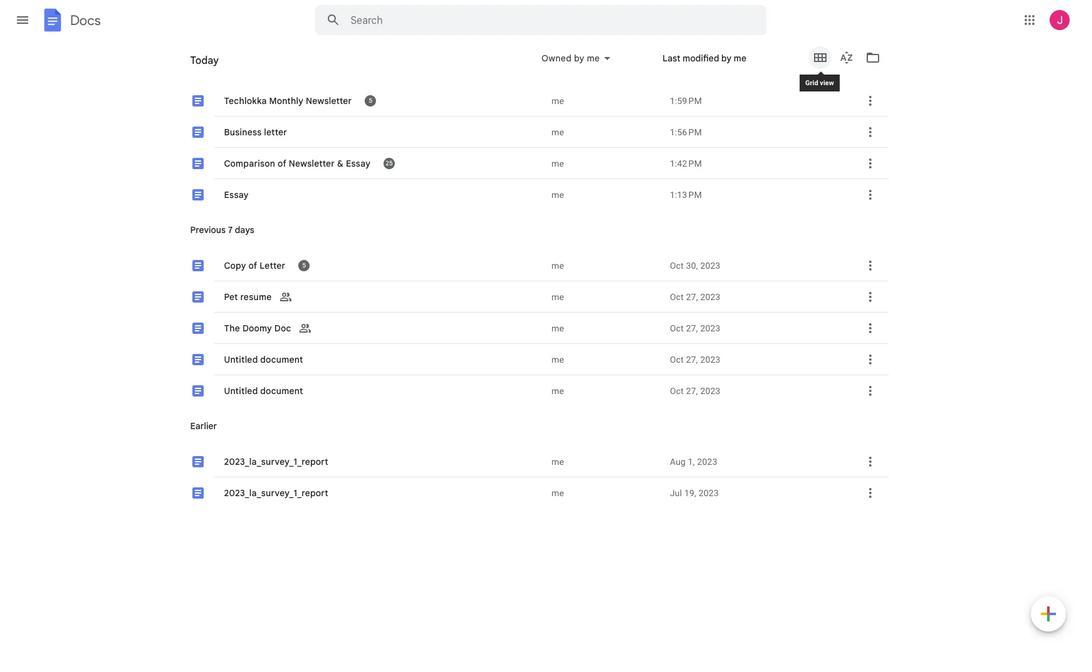 Task type: locate. For each thing, give the bounding box(es) containing it.
me inside the doomy doc option
[[552, 323, 565, 333]]

1 document from the top
[[260, 354, 303, 365]]

0 vertical spatial 5
[[369, 96, 373, 105]]

2 2023_la_survey_1_report from the top
[[224, 488, 329, 499]]

of
[[278, 158, 287, 169], [249, 260, 257, 271]]

jul 19, 2023
[[670, 488, 719, 498]]

grid view tooltip
[[800, 71, 841, 92]]

document
[[260, 354, 303, 365], [260, 385, 303, 397]]

monthly
[[269, 95, 304, 106]]

untitled for first untitled document option from the top of the previous 7 days list box
[[224, 354, 258, 365]]

1 vertical spatial 5 button
[[297, 258, 312, 273]]

of inside comparison of newsletter & essay google docs 25 follow ups element
[[278, 158, 287, 169]]

1 vertical spatial 5
[[303, 261, 306, 269]]

1 horizontal spatial 5 button
[[363, 93, 378, 108]]

list box containing techlokka monthly newsletter
[[177, 0, 911, 650]]

2 oct from the top
[[670, 292, 684, 302]]

0 vertical spatial document
[[260, 354, 303, 365]]

letter
[[264, 126, 287, 138]]

1 vertical spatial newsletter
[[289, 158, 335, 169]]

untitled
[[224, 354, 258, 365], [224, 385, 258, 397]]

2 untitled from the top
[[224, 385, 258, 397]]

25
[[386, 159, 393, 167]]

4 last opened by me oct 27, 2023 element from the top
[[670, 385, 844, 397]]

newsletter left the &
[[289, 158, 335, 169]]

27, inside pet resume 'option'
[[687, 292, 699, 302]]

5 button right letter
[[298, 259, 311, 272]]

5 owned by me element from the top
[[552, 259, 660, 272]]

modified
[[683, 53, 720, 64], [606, 60, 642, 72]]

2023
[[701, 261, 721, 271], [701, 292, 721, 302], [701, 323, 721, 333], [701, 355, 721, 365], [701, 386, 721, 396], [698, 457, 718, 467], [699, 488, 719, 498]]

document for first untitled document option from the bottom of the previous 7 days list box
[[260, 385, 303, 397]]

me for owned by me element inside copy of letter option
[[552, 261, 565, 271]]

last opened by me oct 27, 2023 element
[[670, 291, 844, 303], [670, 322, 844, 335], [670, 353, 844, 366], [670, 385, 844, 397]]

owned by me element for last opened by me oct 30, 2023 element
[[552, 259, 660, 272]]

oct 27, 2023 inside the doomy doc option
[[670, 323, 721, 333]]

1:42 pm
[[670, 158, 703, 168]]

oct 27, 2023 for last opened by me oct 27, 2023 element in the doomy doc option
[[670, 323, 721, 333]]

search image
[[321, 8, 346, 33]]

5 button
[[363, 93, 378, 108], [297, 258, 312, 273]]

1 horizontal spatial last
[[663, 53, 681, 64]]

oct inside the doomy doc option
[[670, 323, 684, 333]]

1 oct from the top
[[670, 261, 684, 271]]

techlokka monthly newsletter option
[[177, 0, 911, 650]]

5 right letter
[[303, 261, 306, 269]]

oct
[[670, 261, 684, 271], [670, 292, 684, 302], [670, 323, 684, 333], [670, 355, 684, 365], [670, 386, 684, 396]]

oct 27, 2023 for last opened by me oct 27, 2023 element corresponding to first untitled document option from the bottom of the previous 7 days list box
[[670, 386, 721, 396]]

the
[[224, 323, 240, 334]]

1 today from the top
[[190, 55, 219, 67]]

0 vertical spatial of
[[278, 158, 287, 169]]

0 horizontal spatial by
[[574, 53, 585, 64]]

owned by me element inside pet resume 'option'
[[552, 291, 660, 303]]

3 27, from the top
[[687, 355, 699, 365]]

2023_la_survey_1_report for aug 1, 2023
[[224, 456, 329, 468]]

2023 inside copy of letter option
[[701, 261, 721, 271]]

comparison
[[224, 158, 276, 169]]

1 vertical spatial 2023_la_survey_1_report
[[224, 488, 329, 499]]

1 vertical spatial untitled document
[[224, 385, 303, 397]]

earlier
[[190, 421, 217, 432]]

pet
[[224, 291, 238, 303]]

5 down today heading
[[369, 96, 373, 105]]

me inside comparison of newsletter & essay option
[[552, 158, 565, 168]]

0 vertical spatial untitled document
[[224, 354, 303, 365]]

2 owned by me element from the top
[[552, 126, 660, 138]]

3 last opened by me oct 27, 2023 element from the top
[[670, 353, 844, 366]]

of down letter
[[278, 158, 287, 169]]

5 button down today heading
[[363, 93, 378, 108]]

modified up 1:59 pm
[[683, 53, 720, 64]]

untitled for first untitled document option from the bottom of the previous 7 days list box
[[224, 385, 258, 397]]

7 owned by me element from the top
[[552, 322, 660, 335]]

oct 27, 2023 inside pet resume 'option'
[[670, 292, 721, 302]]

oct inside copy of letter option
[[670, 261, 684, 271]]

me inside 'option'
[[552, 292, 565, 302]]

owned by me element inside business letter option
[[552, 126, 660, 138]]

me
[[587, 53, 600, 64], [734, 53, 747, 64], [657, 60, 669, 72], [552, 96, 565, 106], [552, 127, 565, 137], [552, 158, 565, 168], [552, 190, 565, 200], [552, 261, 565, 271], [552, 292, 565, 302], [552, 323, 565, 333], [552, 355, 565, 365], [552, 386, 565, 396], [552, 457, 565, 467], [552, 488, 565, 498]]

last opened by me aug 1, 2023 element
[[670, 456, 844, 468]]

5 button right letter
[[297, 258, 312, 273]]

0 horizontal spatial of
[[249, 260, 257, 271]]

0 horizontal spatial essay
[[224, 189, 249, 200]]

me for owned by me element corresponding to last opened by me 1:59 pm "element"
[[552, 96, 565, 106]]

2 last opened by me oct 27, 2023 element from the top
[[670, 322, 844, 335]]

jul
[[670, 488, 683, 498]]

2 untitled document option from the top
[[177, 376, 889, 650]]

last opened by me oct 27, 2023 element inside the doomy doc option
[[670, 322, 844, 335]]

10 owned by me element from the top
[[552, 456, 660, 468]]

grid view
[[806, 79, 835, 87]]

11 owned by me element from the top
[[552, 487, 660, 500]]

owned by me element for last opened by me oct 27, 2023 element corresponding to first untitled document option from the bottom of the previous 7 days list box
[[552, 385, 660, 397]]

oct 27, 2023
[[670, 292, 721, 302], [670, 323, 721, 333], [670, 355, 721, 365], [670, 386, 721, 396]]

1 untitled from the top
[[224, 354, 258, 365]]

4 owned by me element from the top
[[552, 188, 660, 201]]

0 horizontal spatial 5 button
[[298, 259, 311, 272]]

27, for last opened by me oct 27, 2023 element corresponding to first untitled document option from the bottom of the previous 7 days list box
[[687, 386, 699, 396]]

5 for techlokka monthly newsletter
[[369, 96, 373, 105]]

me for owned by me element related to last opened by me oct 27, 2023 element in the doomy doc option
[[552, 323, 565, 333]]

owned by me element
[[552, 94, 660, 107], [552, 126, 660, 138], [552, 157, 660, 170], [552, 188, 660, 201], [552, 259, 660, 272], [552, 291, 660, 303], [552, 322, 660, 335], [552, 353, 660, 366], [552, 385, 660, 397], [552, 456, 660, 468], [552, 487, 660, 500]]

pet resume
[[224, 291, 272, 303]]

previous 7 days list box
[[177, 0, 911, 650]]

of inside copy of letter google docs 5 follow ups element
[[249, 260, 257, 271]]

me inside copy of letter option
[[552, 261, 565, 271]]

2023 inside the doomy doc option
[[701, 323, 721, 333]]

2023_la_survey_1_report option
[[177, 447, 889, 650], [177, 478, 889, 650]]

9 owned by me element from the top
[[552, 385, 660, 397]]

1 vertical spatial document
[[260, 385, 303, 397]]

3 oct 27, 2023 from the top
[[670, 355, 721, 365]]

essay inside option
[[346, 158, 371, 169]]

pet resume option
[[177, 0, 889, 650]]

previous 7 days
[[190, 225, 255, 236]]

2023 for last opened by me oct 27, 2023 element related to pet resume 'option'
[[701, 292, 721, 302]]

5 button for techlokka monthly newsletter
[[365, 94, 377, 107]]

2023 for last opened by me oct 27, 2023 element corresponding to first untitled document option from the top of the previous 7 days list box
[[701, 355, 721, 365]]

5 inside copy of letter option
[[303, 261, 306, 269]]

last modified by me
[[663, 53, 747, 64], [585, 60, 669, 72]]

0 vertical spatial newsletter
[[306, 95, 352, 106]]

last opened by me oct 27, 2023 element for first untitled document option from the bottom of the previous 7 days list box
[[670, 385, 844, 397]]

newsletter
[[306, 95, 352, 106], [289, 158, 335, 169]]

6 owned by me element from the top
[[552, 291, 660, 303]]

None search field
[[315, 5, 767, 35]]

me inside essay option
[[552, 190, 565, 200]]

create new document image
[[1032, 597, 1067, 635]]

last opened by me oct 27, 2023 element for first untitled document option from the top of the previous 7 days list box
[[670, 353, 844, 366]]

owned by me element inside copy of letter option
[[552, 259, 660, 272]]

newsletter for monthly
[[306, 95, 352, 106]]

2023 for last opened by me jul 19, 2023 element
[[699, 488, 719, 498]]

the doomy doc option
[[177, 0, 889, 650]]

of for comparison
[[278, 158, 287, 169]]

1 horizontal spatial 5 button
[[365, 94, 377, 107]]

days
[[235, 225, 255, 236]]

0 vertical spatial 5 button
[[365, 94, 377, 107]]

1 vertical spatial 5 button
[[298, 259, 311, 272]]

today for comparison of newsletter & essay google docs 25 follow ups element at the left of page
[[190, 60, 215, 71]]

newsletter right monthly
[[306, 95, 352, 106]]

essay
[[346, 158, 371, 169], [224, 189, 249, 200]]

0 horizontal spatial 5 button
[[297, 258, 312, 273]]

1 2023_la_survey_1_report from the top
[[224, 456, 329, 468]]

oct inside pet resume 'option'
[[670, 292, 684, 302]]

of right copy
[[249, 260, 257, 271]]

7
[[228, 225, 233, 236]]

2023 inside pet resume 'option'
[[701, 292, 721, 302]]

4 oct 27, 2023 from the top
[[670, 386, 721, 396]]

untitled document option
[[177, 344, 889, 650], [177, 376, 889, 650]]

owned by me button
[[534, 51, 619, 66]]

2 oct 27, 2023 from the top
[[670, 323, 721, 333]]

oct 27, 2023 for last opened by me oct 27, 2023 element related to pet resume 'option'
[[670, 292, 721, 302]]

&
[[337, 158, 344, 169]]

1 vertical spatial essay
[[224, 189, 249, 200]]

1 27, from the top
[[687, 292, 699, 302]]

owned by me element inside essay option
[[552, 188, 660, 201]]

2023 for last opened by me oct 30, 2023 element
[[701, 261, 721, 271]]

last up 1:59 pm
[[663, 53, 681, 64]]

techlokka monthly newsletter
[[224, 95, 352, 106]]

8 owned by me element from the top
[[552, 353, 660, 366]]

me inside techlokka monthly newsletter option
[[552, 96, 565, 106]]

by
[[574, 53, 585, 64], [722, 53, 732, 64], [644, 60, 654, 72]]

2 today from the top
[[190, 60, 215, 71]]

me for owned by me element corresponding to "last opened by me aug 1, 2023" element
[[552, 457, 565, 467]]

2 document from the top
[[260, 385, 303, 397]]

2023_la_survey_1_report
[[224, 456, 329, 468], [224, 488, 329, 499]]

list box
[[177, 0, 911, 650]]

0 vertical spatial untitled
[[224, 354, 258, 365]]

business letter option
[[177, 0, 911, 650]]

last
[[663, 53, 681, 64], [585, 60, 603, 72]]

5 button
[[365, 94, 377, 107], [298, 259, 311, 272]]

owned by me element for "last opened by me 1:13 pm" element on the right top of page
[[552, 188, 660, 201]]

today
[[190, 55, 219, 67], [190, 60, 215, 71]]

5 button down today heading
[[365, 94, 377, 107]]

27, inside the doomy doc option
[[687, 323, 699, 333]]

3 owned by me element from the top
[[552, 157, 660, 170]]

1:59 pm
[[670, 96, 703, 106]]

copy
[[224, 260, 246, 271]]

1 vertical spatial untitled
[[224, 385, 258, 397]]

4 27, from the top
[[687, 386, 699, 396]]

0 horizontal spatial 5
[[303, 261, 306, 269]]

essay right the &
[[346, 158, 371, 169]]

last opened by me oct 30, 2023 element
[[670, 259, 844, 272]]

5 inside techlokka monthly newsletter option
[[369, 96, 373, 105]]

modified right owned by me
[[606, 60, 642, 72]]

1 horizontal spatial of
[[278, 158, 287, 169]]

1 untitled document from the top
[[224, 354, 303, 365]]

me for owned by me element inside the business letter option
[[552, 127, 565, 137]]

0 vertical spatial essay
[[346, 158, 371, 169]]

untitled document
[[224, 354, 303, 365], [224, 385, 303, 397]]

today inside heading
[[190, 55, 219, 67]]

3 oct from the top
[[670, 323, 684, 333]]

5
[[369, 96, 373, 105], [303, 261, 306, 269]]

1 owned by me element from the top
[[552, 94, 660, 107]]

earlier list box
[[177, 447, 889, 650]]

techlokka monthly newsletter google docs 5 follow ups element
[[223, 93, 544, 108]]

1 horizontal spatial 5
[[369, 96, 373, 105]]

letter
[[260, 260, 286, 271]]

2 untitled document from the top
[[224, 385, 303, 397]]

me inside popup button
[[587, 53, 600, 64]]

1 last opened by me oct 27, 2023 element from the top
[[670, 291, 844, 303]]

1 horizontal spatial essay
[[346, 158, 371, 169]]

5 button inside techlokka monthly newsletter option
[[363, 93, 378, 108]]

me inside business letter option
[[552, 127, 565, 137]]

Search bar text field
[[351, 14, 735, 27]]

5 button for copy of letter
[[297, 258, 312, 273]]

today for earlier list box on the bottom of the page
[[190, 55, 219, 67]]

1 oct 27, 2023 from the top
[[670, 292, 721, 302]]

main menu image
[[15, 13, 30, 28]]

essay option
[[177, 0, 911, 650]]

5 button inside copy of letter option
[[298, 259, 311, 272]]

25 button
[[382, 156, 397, 171], [383, 157, 396, 170]]

5 button inside techlokka monthly newsletter option
[[365, 94, 377, 107]]

last right owned
[[585, 60, 603, 72]]

0 vertical spatial 2023_la_survey_1_report
[[224, 456, 329, 468]]

0 vertical spatial 5 button
[[363, 93, 378, 108]]

5 button inside copy of letter option
[[297, 258, 312, 273]]

essay down the comparison
[[224, 189, 249, 200]]

1 untitled document option from the top
[[177, 344, 889, 650]]

1 vertical spatial of
[[249, 260, 257, 271]]

2 27, from the top
[[687, 323, 699, 333]]

me for last opened by me oct 27, 2023 element corresponding to first untitled document option from the top of the previous 7 days list box owned by me element
[[552, 355, 565, 365]]

27,
[[687, 292, 699, 302], [687, 323, 699, 333], [687, 355, 699, 365], [687, 386, 699, 396]]



Task type: describe. For each thing, give the bounding box(es) containing it.
1,
[[689, 457, 695, 467]]

owned by me element for the last opened by me 1:56 pm element
[[552, 126, 660, 138]]

newsletter for of
[[289, 158, 335, 169]]

19,
[[685, 488, 697, 498]]

me for owned by me element corresponding to last opened by me jul 19, 2023 element
[[552, 488, 565, 498]]

1:56 pm
[[670, 127, 703, 137]]

1:13 pm
[[670, 190, 703, 200]]

doomy
[[243, 323, 272, 334]]

oct for pet resume
[[670, 292, 684, 302]]

owned by me element for last opened by me 1:59 pm "element"
[[552, 94, 660, 107]]

27, for last opened by me oct 27, 2023 element related to pet resume 'option'
[[687, 292, 699, 302]]

owned by me element for "last opened by me aug 1, 2023" element
[[552, 456, 660, 468]]

copy of letter
[[224, 260, 286, 271]]

1 horizontal spatial modified
[[683, 53, 720, 64]]

2023 for "last opened by me aug 1, 2023" element
[[698, 457, 718, 467]]

oct 30, 2023
[[670, 261, 721, 271]]

document for first untitled document option from the top of the previous 7 days list box
[[260, 354, 303, 365]]

last opened by me jul 19, 2023 element
[[670, 487, 844, 500]]

view
[[821, 79, 835, 87]]

me for owned by me element within essay option
[[552, 190, 565, 200]]

docs
[[70, 12, 101, 29]]

0 horizontal spatial last
[[585, 60, 603, 72]]

aug 1, 2023
[[670, 457, 718, 467]]

me for owned by me element in pet resume 'option'
[[552, 292, 565, 302]]

last opened by me oct 27, 2023 element for the doomy doc option
[[670, 322, 844, 335]]

2 horizontal spatial by
[[722, 53, 732, 64]]

2023 for last opened by me oct 27, 2023 element corresponding to first untitled document option from the bottom of the previous 7 days list box
[[701, 386, 721, 396]]

untitled document for first untitled document option from the bottom of the previous 7 days list box
[[224, 385, 303, 397]]

the doomy doc
[[224, 323, 291, 334]]

techlokka
[[224, 95, 267, 106]]

2023_la_survey_1_report for jul 19, 2023
[[224, 488, 329, 499]]

essay inside option
[[224, 189, 249, 200]]

oct for the doomy doc
[[670, 323, 684, 333]]

today heading
[[180, 40, 515, 80]]

owned by me element for last opened by me oct 27, 2023 element related to pet resume 'option'
[[552, 291, 660, 303]]

1 horizontal spatial by
[[644, 60, 654, 72]]

4 oct from the top
[[670, 355, 684, 365]]

comparison of newsletter & essay google docs 25 follow ups element
[[223, 156, 544, 171]]

2 2023_la_survey_1_report option from the top
[[177, 478, 889, 650]]

last opened by me 1:42 pm element
[[670, 157, 844, 170]]

oct for copy of letter
[[670, 261, 684, 271]]

docs link
[[40, 8, 101, 35]]

2023 for last opened by me oct 27, 2023 element in the doomy doc option
[[701, 323, 721, 333]]

5 oct from the top
[[670, 386, 684, 396]]

comparison of newsletter & essay option
[[177, 0, 911, 650]]

owned by me element for last opened by me oct 27, 2023 element corresponding to first untitled document option from the top of the previous 7 days list box
[[552, 353, 660, 366]]

business
[[224, 126, 262, 138]]

owned by me element for last opened by me oct 27, 2023 element in the doomy doc option
[[552, 322, 660, 335]]

by inside 'owned by me' popup button
[[574, 53, 585, 64]]

copy of letter google docs 5 follow ups element
[[223, 258, 544, 273]]

last opened by me oct 27, 2023 element for pet resume 'option'
[[670, 291, 844, 303]]

27, for last opened by me oct 27, 2023 element corresponding to first untitled document option from the top of the previous 7 days list box
[[687, 355, 699, 365]]

1 2023_la_survey_1_report option from the top
[[177, 447, 889, 650]]

me for owned by me element related to last opened by me 1:42 pm element
[[552, 158, 565, 168]]

oct 27, 2023 for last opened by me oct 27, 2023 element corresponding to first untitled document option from the top of the previous 7 days list box
[[670, 355, 721, 365]]

owned by me element for last opened by me 1:42 pm element
[[552, 157, 660, 170]]

resume
[[241, 291, 272, 303]]

5 button for copy of letter
[[298, 259, 311, 272]]

last opened by me 1:59 pm element
[[670, 94, 844, 107]]

grid
[[806, 79, 819, 87]]

5 for copy of letter
[[303, 261, 306, 269]]

30,
[[687, 261, 699, 271]]

doc
[[275, 323, 291, 334]]

27, for last opened by me oct 27, 2023 element in the doomy doc option
[[687, 323, 699, 333]]

5 button for techlokka monthly newsletter
[[363, 93, 378, 108]]

previous
[[190, 225, 226, 236]]

owned
[[542, 53, 572, 64]]

aug
[[670, 457, 686, 467]]

copy of letter option
[[177, 0, 911, 650]]

the doomy doc google docs element
[[223, 0, 544, 554]]

last opened by me 1:56 pm element
[[670, 126, 844, 138]]

me for last opened by me oct 27, 2023 element corresponding to first untitled document option from the bottom of the previous 7 days list box owned by me element
[[552, 386, 565, 396]]

owned by me element for last opened by me jul 19, 2023 element
[[552, 487, 660, 500]]

comparison of newsletter & essay
[[224, 158, 371, 169]]

of for copy
[[249, 260, 257, 271]]

owned by me
[[542, 53, 600, 64]]

untitled document for first untitled document option from the top of the previous 7 days list box
[[224, 354, 303, 365]]

pet resume google docs element
[[223, 0, 544, 522]]

business letter
[[224, 126, 287, 138]]

last opened by me 1:13 pm element
[[670, 188, 844, 201]]

0 horizontal spatial modified
[[606, 60, 642, 72]]



Task type: vqa. For each thing, say whether or not it's contained in the screenshot.
top s
no



